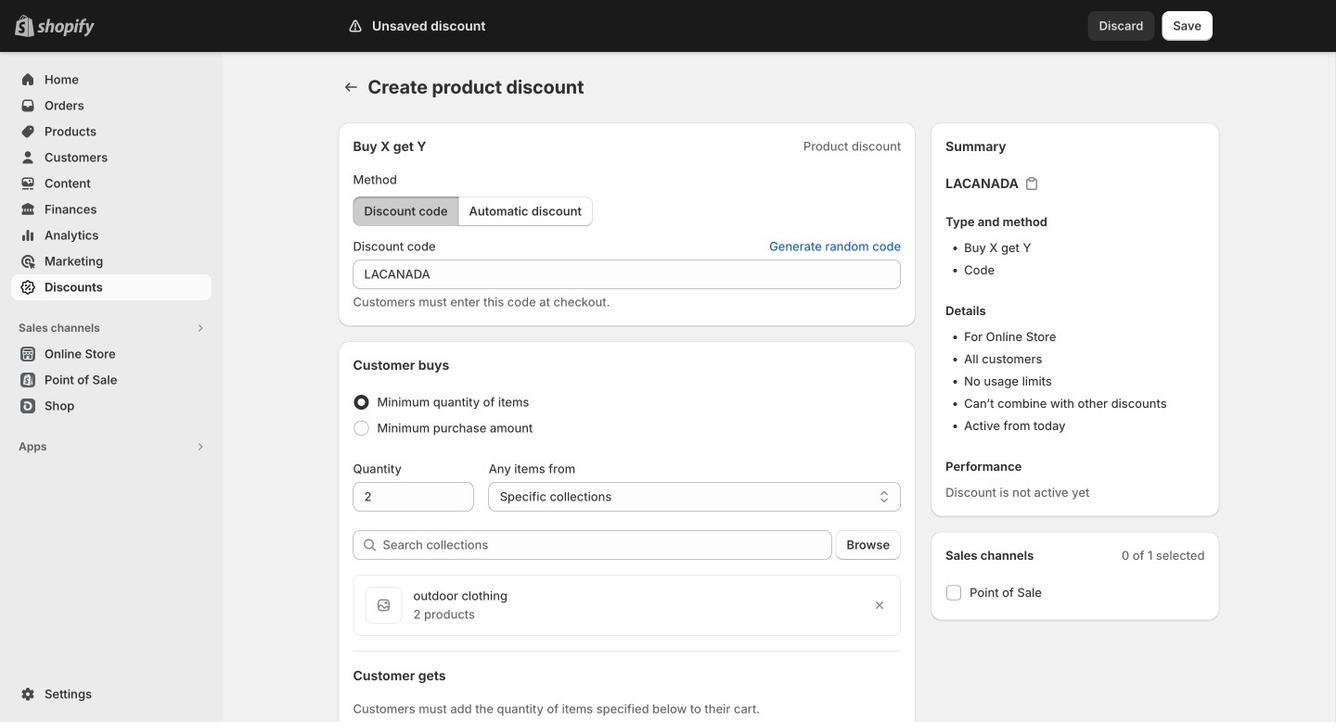 Task type: vqa. For each thing, say whether or not it's contained in the screenshot.
Search collections text box at the bottom
yes



Task type: locate. For each thing, give the bounding box(es) containing it.
None text field
[[353, 260, 901, 290]]

Search collections text field
[[383, 531, 832, 561]]

None text field
[[353, 483, 474, 512]]



Task type: describe. For each thing, give the bounding box(es) containing it.
shopify image
[[37, 18, 95, 37]]



